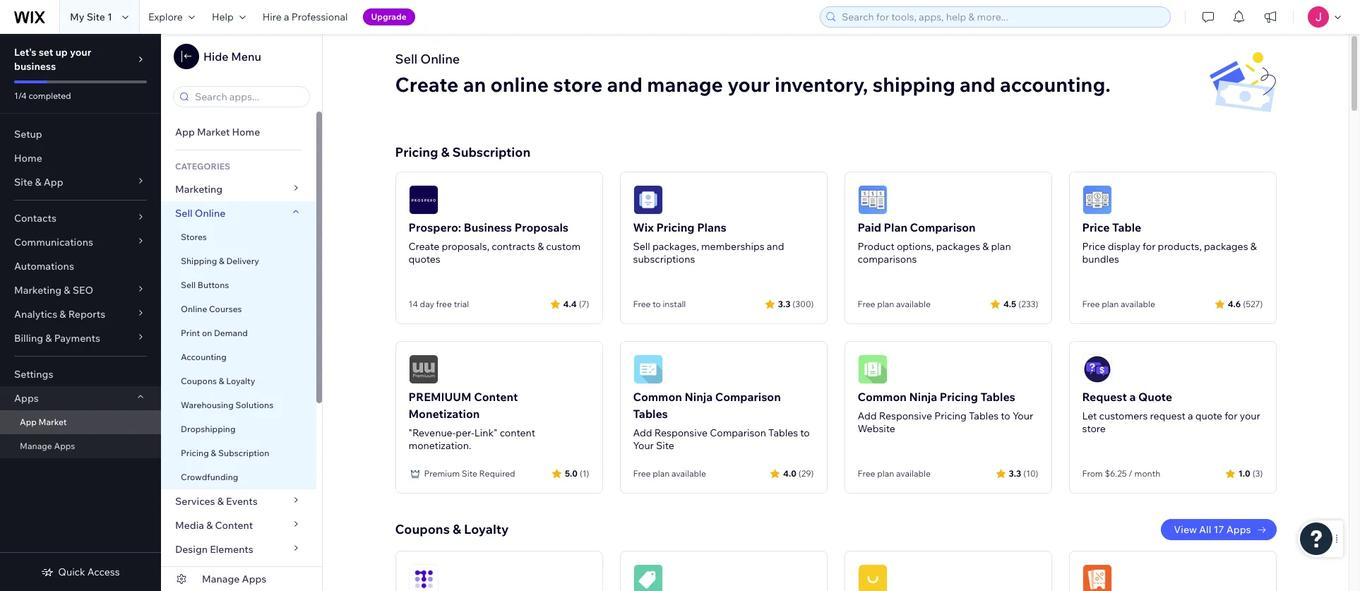 Task type: locate. For each thing, give the bounding box(es) containing it.
& inside 'price table price display for products, packages & bundles'
[[1251, 240, 1257, 253]]

apps right 17
[[1227, 523, 1252, 536]]

per-
[[456, 427, 475, 439]]

app up the categories
[[175, 126, 195, 138]]

to left install
[[653, 299, 661, 309]]

and for memberships
[[767, 240, 785, 253]]

2 vertical spatial to
[[801, 427, 810, 439]]

to
[[653, 299, 661, 309], [1001, 410, 1011, 422], [801, 427, 810, 439]]

manage
[[20, 441, 52, 451], [202, 573, 240, 586]]

sidebar element
[[0, 34, 161, 591], [161, 34, 323, 591]]

1 horizontal spatial ninja
[[910, 390, 938, 404]]

0 horizontal spatial responsive
[[655, 427, 708, 439]]

2 horizontal spatial and
[[960, 72, 996, 97]]

to for common ninja comparison tables
[[801, 427, 810, 439]]

1 horizontal spatial common
[[858, 390, 907, 404]]

analytics & reports
[[14, 308, 105, 321]]

price left display
[[1083, 240, 1106, 253]]

create down prospero:
[[409, 240, 440, 253]]

3.3 left (300)
[[778, 298, 791, 309]]

&
[[441, 144, 450, 160], [35, 176, 41, 189], [538, 240, 544, 253], [983, 240, 989, 253], [1251, 240, 1257, 253], [219, 256, 225, 266], [64, 284, 70, 297], [60, 308, 66, 321], [45, 332, 52, 345], [219, 376, 224, 386], [211, 448, 216, 459], [217, 495, 224, 508], [206, 519, 213, 532], [453, 521, 461, 538]]

your
[[70, 46, 91, 59], [728, 72, 771, 97], [1240, 410, 1261, 422]]

0 vertical spatial market
[[197, 126, 230, 138]]

1 vertical spatial manage
[[202, 573, 240, 586]]

subscription
[[453, 144, 531, 160], [218, 448, 269, 459]]

market for app market
[[39, 417, 67, 427]]

market up the categories
[[197, 126, 230, 138]]

link"
[[475, 427, 498, 439]]

2 horizontal spatial app
[[175, 126, 195, 138]]

services & events
[[175, 495, 258, 508]]

loyalty down required
[[464, 521, 509, 538]]

0 vertical spatial content
[[474, 390, 518, 404]]

1 vertical spatial a
[[1130, 390, 1136, 404]]

and right shipping
[[960, 72, 996, 97]]

plan for 4.0 (29)
[[653, 468, 670, 479]]

completed
[[29, 90, 71, 101]]

0 horizontal spatial market
[[39, 417, 67, 427]]

install
[[663, 299, 686, 309]]

sell down wix
[[633, 240, 650, 253]]

app down home link
[[44, 176, 63, 189]]

1 common from the left
[[633, 390, 682, 404]]

1 horizontal spatial add
[[858, 410, 877, 422]]

1 horizontal spatial marketing
[[175, 183, 223, 196]]

1 vertical spatial to
[[1001, 410, 1011, 422]]

0 horizontal spatial content
[[215, 519, 253, 532]]

free
[[436, 299, 452, 309]]

billing & payments button
[[0, 326, 161, 350]]

1 vertical spatial your
[[633, 439, 654, 452]]

app inside dropdown button
[[44, 176, 63, 189]]

common down common ninja pricing tables logo
[[858, 390, 907, 404]]

1.0 (3)
[[1239, 468, 1264, 479]]

manage down app market
[[20, 441, 52, 451]]

packages right options, on the right top
[[937, 240, 981, 253]]

automations link
[[0, 254, 161, 278]]

plan for 3.3 (10)
[[878, 468, 895, 479]]

1 horizontal spatial store
[[1083, 422, 1106, 435]]

monetization.
[[409, 439, 472, 452]]

apps inside popup button
[[14, 392, 39, 405]]

plan
[[992, 240, 1011, 253], [878, 299, 895, 309], [1102, 299, 1119, 309], [653, 468, 670, 479], [878, 468, 895, 479]]

pricing & subscription up prospero: business proposals  logo
[[395, 144, 531, 160]]

plan for 4.5 (233)
[[878, 299, 895, 309]]

paid
[[858, 220, 882, 235]]

quick access button
[[41, 566, 120, 579]]

accounting.
[[1000, 72, 1111, 97]]

prospero:
[[409, 220, 461, 235]]

sell buttons
[[181, 280, 229, 290]]

your inside common ninja pricing tables add responsive pricing tables to your website
[[1013, 410, 1034, 422]]

0 vertical spatial loyalty
[[226, 376, 255, 386]]

1 vertical spatial manage apps link
[[161, 567, 322, 591]]

1 vertical spatial online
[[195, 207, 226, 220]]

free plan available for 4.5 (233)
[[858, 299, 931, 309]]

0 vertical spatial add
[[858, 410, 877, 422]]

responsive for comparison
[[655, 427, 708, 439]]

0 horizontal spatial to
[[653, 299, 661, 309]]

print
[[181, 328, 200, 338]]

manage apps down app market
[[20, 441, 75, 451]]

subscription down an
[[453, 144, 531, 160]]

market down "apps" popup button
[[39, 417, 67, 427]]

stores link
[[161, 225, 317, 249]]

free plan available for 4.6 (527)
[[1083, 299, 1156, 309]]

market for app market home
[[197, 126, 230, 138]]

price down price table logo
[[1083, 220, 1110, 235]]

social offers logo image
[[633, 564, 663, 591]]

0 vertical spatial subscription
[[453, 144, 531, 160]]

free plan available
[[858, 299, 931, 309], [1083, 299, 1156, 309], [633, 468, 706, 479], [858, 468, 931, 479]]

paid plan comparison product options, packages & plan comparisons
[[858, 220, 1011, 266]]

common inside common ninja pricing tables add responsive pricing tables to your website
[[858, 390, 907, 404]]

0 horizontal spatial common
[[633, 390, 682, 404]]

marketing for marketing & seo
[[14, 284, 62, 297]]

subscription down dropshipping link
[[218, 448, 269, 459]]

coupons down accounting
[[181, 376, 217, 386]]

2 packages from the left
[[1205, 240, 1249, 253]]

content up link"
[[474, 390, 518, 404]]

0 vertical spatial manage apps
[[20, 441, 75, 451]]

create inside prospero: business proposals create proposals, contracts & custom quotes
[[409, 240, 440, 253]]

sell up stores
[[175, 207, 193, 220]]

display
[[1108, 240, 1141, 253]]

coupons & loyalty up warehousing solutions
[[181, 376, 255, 386]]

for inside 'price table price display for products, packages & bundles'
[[1143, 240, 1156, 253]]

1 horizontal spatial packages
[[1205, 240, 1249, 253]]

paid plan comparison logo image
[[858, 185, 888, 215]]

coupons & loyalty link
[[161, 369, 317, 394]]

1 vertical spatial responsive
[[655, 427, 708, 439]]

0 vertical spatial 3.3
[[778, 298, 791, 309]]

0 horizontal spatial app
[[20, 417, 37, 427]]

1 horizontal spatial and
[[767, 240, 785, 253]]

1 horizontal spatial home
[[232, 126, 260, 138]]

(3)
[[1253, 468, 1264, 479]]

0 horizontal spatial marketing
[[14, 284, 62, 297]]

contracts
[[492, 240, 535, 253]]

packages right products,
[[1205, 240, 1249, 253]]

your inside the let's set up your business
[[70, 46, 91, 59]]

0 vertical spatial your
[[70, 46, 91, 59]]

0 horizontal spatial 3.3
[[778, 298, 791, 309]]

1 horizontal spatial coupons & loyalty
[[395, 521, 509, 538]]

1 vertical spatial coupons
[[395, 521, 450, 538]]

0 horizontal spatial coupons
[[181, 376, 217, 386]]

0 horizontal spatial packages
[[937, 240, 981, 253]]

your right quote
[[1240, 410, 1261, 422]]

0 vertical spatial coupons
[[181, 376, 217, 386]]

bundles
[[1083, 253, 1120, 266]]

1 vertical spatial coupons & loyalty
[[395, 521, 509, 538]]

content inside media & content link
[[215, 519, 253, 532]]

1 vertical spatial 3.3
[[1009, 468, 1022, 479]]

coupons & loyalty inside coupons & loyalty link
[[181, 376, 255, 386]]

common ninja comparison tables logo image
[[633, 355, 663, 384]]

warehousing solutions
[[181, 400, 274, 410]]

marketing
[[175, 183, 223, 196], [14, 284, 62, 297]]

responsive inside common ninja comparison tables add responsive comparison tables to your site
[[655, 427, 708, 439]]

store right online
[[553, 72, 603, 97]]

1 vertical spatial manage apps
[[202, 573, 267, 586]]

2 horizontal spatial to
[[1001, 410, 1011, 422]]

0 vertical spatial home
[[232, 126, 260, 138]]

2 vertical spatial app
[[20, 417, 37, 427]]

0 vertical spatial coupons & loyalty
[[181, 376, 255, 386]]

for right display
[[1143, 240, 1156, 253]]

let's set up your business
[[14, 46, 91, 73]]

1 horizontal spatial for
[[1225, 410, 1238, 422]]

common down 'common ninja comparison tables logo'
[[633, 390, 682, 404]]

common ninja pricing tables logo image
[[858, 355, 888, 384]]

a up customers
[[1130, 390, 1136, 404]]

warehousing solutions link
[[161, 394, 317, 418]]

store inside sell online create an online store and manage your inventory, shipping and accounting.
[[553, 72, 603, 97]]

app market link
[[0, 410, 161, 434]]

market
[[197, 126, 230, 138], [39, 417, 67, 427]]

available for 3.3 (10)
[[896, 468, 931, 479]]

& inside prospero: business proposals create proposals, contracts & custom quotes
[[538, 240, 544, 253]]

packages
[[937, 240, 981, 253], [1205, 240, 1249, 253]]

solutions
[[236, 400, 274, 410]]

and inside wix pricing plans sell packages, memberships and subscriptions
[[767, 240, 785, 253]]

create inside sell online create an online store and manage your inventory, shipping and accounting.
[[395, 72, 459, 97]]

0 horizontal spatial add
[[633, 427, 653, 439]]

1 sidebar element from the left
[[0, 34, 161, 591]]

coupons & loyalty up twism: your own coin & rewards logo
[[395, 521, 509, 538]]

your right manage at the top of page
[[728, 72, 771, 97]]

0 horizontal spatial manage
[[20, 441, 52, 451]]

0 vertical spatial your
[[1013, 410, 1034, 422]]

categories
[[175, 161, 230, 172]]

1 vertical spatial content
[[215, 519, 253, 532]]

pricing & subscription down dropshipping link
[[181, 448, 269, 459]]

1 horizontal spatial a
[[1130, 390, 1136, 404]]

0 vertical spatial a
[[284, 11, 289, 23]]

0 horizontal spatial manage apps
[[20, 441, 75, 451]]

4.5 (233)
[[1004, 298, 1039, 309]]

1 horizontal spatial your
[[1013, 410, 1034, 422]]

hire a professional link
[[254, 0, 356, 34]]

manage down "design elements"
[[202, 573, 240, 586]]

marketing link
[[161, 177, 317, 201]]

memberships
[[701, 240, 765, 253]]

tables
[[981, 390, 1016, 404], [633, 407, 668, 421], [969, 410, 999, 422], [769, 427, 798, 439]]

and for store
[[607, 72, 643, 97]]

free down website
[[858, 468, 876, 479]]

0 vertical spatial pricing & subscription
[[395, 144, 531, 160]]

responsive for pricing
[[879, 410, 933, 422]]

1 ninja from the left
[[685, 390, 713, 404]]

0 horizontal spatial loyalty
[[226, 376, 255, 386]]

apps down design elements link
[[242, 573, 267, 586]]

common for common ninja pricing tables
[[858, 390, 907, 404]]

1/4 completed
[[14, 90, 71, 101]]

0 vertical spatial for
[[1143, 240, 1156, 253]]

and right memberships
[[767, 240, 785, 253]]

available down common ninja comparison tables add responsive comparison tables to your site
[[672, 468, 706, 479]]

shipping & delivery link
[[161, 249, 317, 273]]

hide menu button
[[174, 44, 261, 69]]

inventory,
[[775, 72, 869, 97]]

request a quote logo image
[[1083, 355, 1112, 384]]

site & app
[[14, 176, 63, 189]]

1 vertical spatial loyalty
[[464, 521, 509, 538]]

trial
[[454, 299, 469, 309]]

3.3 left (10)
[[1009, 468, 1022, 479]]

1 horizontal spatial content
[[474, 390, 518, 404]]

common ninja comparison tables add responsive comparison tables to your site
[[633, 390, 810, 452]]

1 vertical spatial market
[[39, 417, 67, 427]]

available down display
[[1121, 299, 1156, 309]]

1
[[107, 11, 112, 23]]

create left an
[[395, 72, 459, 97]]

home down search apps... field
[[232, 126, 260, 138]]

1 horizontal spatial to
[[801, 427, 810, 439]]

1 vertical spatial create
[[409, 240, 440, 253]]

coupons up twism: your own coin & rewards logo
[[395, 521, 450, 538]]

2 vertical spatial your
[[1240, 410, 1261, 422]]

(233)
[[1019, 298, 1039, 309]]

for right quote
[[1225, 410, 1238, 422]]

manage apps down the elements
[[202, 573, 267, 586]]

proposals
[[515, 220, 569, 235]]

app down settings
[[20, 417, 37, 427]]

sell down upgrade button
[[395, 51, 418, 67]]

1 vertical spatial subscription
[[218, 448, 269, 459]]

to up the 3.3 (10)
[[1001, 410, 1011, 422]]

0 horizontal spatial home
[[14, 152, 42, 165]]

0 horizontal spatial and
[[607, 72, 643, 97]]

a left quote
[[1188, 410, 1194, 422]]

site inside common ninja comparison tables add responsive comparison tables to your site
[[656, 439, 675, 452]]

demand
[[214, 328, 248, 338]]

1 vertical spatial comparison
[[715, 390, 781, 404]]

1 horizontal spatial 3.3
[[1009, 468, 1022, 479]]

loyalty down "accounting" link
[[226, 376, 255, 386]]

payments
[[54, 332, 100, 345]]

1 horizontal spatial coupons
[[395, 521, 450, 538]]

wix
[[633, 220, 654, 235]]

add for common ninja comparison tables
[[633, 427, 653, 439]]

sell inside sell online create an online store and manage your inventory, shipping and accounting.
[[395, 51, 418, 67]]

1 packages from the left
[[937, 240, 981, 253]]

to inside common ninja comparison tables add responsive comparison tables to your site
[[801, 427, 810, 439]]

comparison for paid plan comparison
[[910, 220, 976, 235]]

comparisons
[[858, 253, 917, 266]]

free down bundles
[[1083, 299, 1100, 309]]

free left install
[[633, 299, 651, 309]]

manage apps
[[20, 441, 75, 451], [202, 573, 267, 586]]

0 vertical spatial manage
[[20, 441, 52, 451]]

your inside common ninja comparison tables add responsive comparison tables to your site
[[633, 439, 654, 452]]

1 horizontal spatial market
[[197, 126, 230, 138]]

available for 4.6 (527)
[[1121, 299, 1156, 309]]

1 horizontal spatial your
[[728, 72, 771, 97]]

and
[[607, 72, 643, 97], [960, 72, 996, 97], [767, 240, 785, 253]]

sell for sell online
[[175, 207, 193, 220]]

elements
[[210, 543, 254, 556]]

manage apps link down design elements link
[[161, 567, 322, 591]]

5.0
[[565, 468, 578, 479]]

crowdfunding link
[[161, 466, 317, 490]]

0 vertical spatial online
[[421, 51, 460, 67]]

apps down settings
[[14, 392, 39, 405]]

up
[[55, 46, 68, 59]]

manage apps link down app market
[[0, 434, 161, 459]]

online
[[491, 72, 549, 97]]

free down comparisons
[[858, 299, 876, 309]]

0 horizontal spatial pricing & subscription
[[181, 448, 269, 459]]

manage
[[647, 72, 723, 97]]

and left manage at the top of page
[[607, 72, 643, 97]]

add inside common ninja pricing tables add responsive pricing tables to your website
[[858, 410, 877, 422]]

& inside paid plan comparison product options, packages & plan comparisons
[[983, 240, 989, 253]]

online inside sell online create an online store and manage your inventory, shipping and accounting.
[[421, 51, 460, 67]]

view all 17 apps link
[[1162, 519, 1277, 540]]

add down 'common ninja comparison tables logo'
[[633, 427, 653, 439]]

store down request
[[1083, 422, 1106, 435]]

free for product
[[858, 299, 876, 309]]

0 vertical spatial app
[[175, 126, 195, 138]]

0 vertical spatial marketing
[[175, 183, 223, 196]]

0 vertical spatial price
[[1083, 220, 1110, 235]]

pricing & subscription
[[395, 144, 531, 160], [181, 448, 269, 459]]

marketing down the categories
[[175, 183, 223, 196]]

sell left buttons
[[181, 280, 196, 290]]

comparison inside paid plan comparison product options, packages & plan comparisons
[[910, 220, 976, 235]]

1 vertical spatial your
[[728, 72, 771, 97]]

2 sidebar element from the left
[[161, 34, 323, 591]]

online
[[421, 51, 460, 67], [195, 207, 226, 220], [181, 304, 207, 314]]

marketing inside "popup button"
[[14, 284, 62, 297]]

services
[[175, 495, 215, 508]]

2 horizontal spatial a
[[1188, 410, 1194, 422]]

(29)
[[799, 468, 814, 479]]

0 horizontal spatial store
[[553, 72, 603, 97]]

ninja inside common ninja comparison tables add responsive comparison tables to your site
[[685, 390, 713, 404]]

2 common from the left
[[858, 390, 907, 404]]

wix pricing plans logo image
[[633, 185, 663, 215]]

ninja inside common ninja pricing tables add responsive pricing tables to your website
[[910, 390, 938, 404]]

responsive inside common ninja pricing tables add responsive pricing tables to your website
[[879, 410, 933, 422]]

twism: your own coin & rewards logo image
[[409, 564, 438, 591]]

explore
[[148, 11, 183, 23]]

content up the elements
[[215, 519, 253, 532]]

0 horizontal spatial coupons & loyalty
[[181, 376, 255, 386]]

available down common ninja pricing tables add responsive pricing tables to your website at bottom right
[[896, 468, 931, 479]]

common
[[633, 390, 682, 404], [858, 390, 907, 404]]

common inside common ninja comparison tables add responsive comparison tables to your site
[[633, 390, 682, 404]]

add down common ninja pricing tables logo
[[858, 410, 877, 422]]

1 vertical spatial price
[[1083, 240, 1106, 253]]

plan for 4.6 (527)
[[1102, 299, 1119, 309]]

0 horizontal spatial your
[[70, 46, 91, 59]]

14
[[409, 299, 418, 309]]

0 horizontal spatial for
[[1143, 240, 1156, 253]]

quick access
[[58, 566, 120, 579]]

buttons
[[198, 280, 229, 290]]

2 ninja from the left
[[910, 390, 938, 404]]

to for common ninja pricing tables
[[1001, 410, 1011, 422]]

1 price from the top
[[1083, 220, 1110, 235]]

available for 4.5 (233)
[[896, 299, 931, 309]]

3.3 for wix pricing plans
[[778, 298, 791, 309]]

1 vertical spatial add
[[633, 427, 653, 439]]

available down comparisons
[[896, 299, 931, 309]]

product
[[858, 240, 895, 253]]

1 vertical spatial app
[[44, 176, 63, 189]]

1 horizontal spatial manage apps
[[202, 573, 267, 586]]

home down setup
[[14, 152, 42, 165]]

events
[[226, 495, 258, 508]]

add inside common ninja comparison tables add responsive comparison tables to your site
[[633, 427, 653, 439]]

0 horizontal spatial subscription
[[218, 448, 269, 459]]

to up (29) at the bottom
[[801, 427, 810, 439]]

your right "up"
[[70, 46, 91, 59]]

billing & payments
[[14, 332, 100, 345]]

marketing up analytics
[[14, 284, 62, 297]]

help
[[212, 11, 234, 23]]

1 horizontal spatial app
[[44, 176, 63, 189]]

a right "hire"
[[284, 11, 289, 23]]

to inside common ninja pricing tables add responsive pricing tables to your website
[[1001, 410, 1011, 422]]

1 horizontal spatial manage
[[202, 573, 240, 586]]

available
[[896, 299, 931, 309], [1121, 299, 1156, 309], [672, 468, 706, 479], [896, 468, 931, 479]]

2 horizontal spatial your
[[1240, 410, 1261, 422]]

1 horizontal spatial responsive
[[879, 410, 933, 422]]

1 vertical spatial pricing & subscription
[[181, 448, 269, 459]]



Task type: vqa. For each thing, say whether or not it's contained in the screenshot.
'Email Updates' Link
no



Task type: describe. For each thing, give the bounding box(es) containing it.
monetization
[[409, 407, 480, 421]]

packages inside paid plan comparison product options, packages & plan comparisons
[[937, 240, 981, 253]]

apps down app market link
[[54, 441, 75, 451]]

bulk coupon creator logo image
[[1083, 564, 1112, 591]]

prospero: business proposals create proposals, contracts & custom quotes
[[409, 220, 581, 266]]

business
[[14, 60, 56, 73]]

delivery
[[226, 256, 259, 266]]

dropshipping link
[[161, 418, 317, 442]]

app for app market
[[20, 417, 37, 427]]

set
[[39, 46, 53, 59]]

available for 4.0 (29)
[[672, 468, 706, 479]]

shipping & delivery
[[181, 256, 259, 266]]

quote
[[1196, 410, 1223, 422]]

(10)
[[1024, 468, 1039, 479]]

pricing inside wix pricing plans sell packages, memberships and subscriptions
[[657, 220, 695, 235]]

price table logo image
[[1083, 185, 1112, 215]]

online for sell online
[[195, 207, 226, 220]]

ninja for pricing
[[910, 390, 938, 404]]

plan inside paid plan comparison product options, packages & plan comparisons
[[992, 240, 1011, 253]]

request a quote let customers request a quote for your store
[[1083, 390, 1261, 435]]

premiuum content monetization logo image
[[409, 355, 438, 384]]

accounting
[[181, 352, 227, 362]]

sidebar element containing hide menu
[[161, 34, 323, 591]]

Search apps... field
[[191, 87, 305, 107]]

your for common ninja comparison tables
[[633, 439, 654, 452]]

let
[[1083, 410, 1097, 422]]

stores
[[181, 232, 207, 242]]

from $6.25 / month
[[1083, 468, 1161, 479]]

professional
[[292, 11, 348, 23]]

print on demand
[[181, 328, 248, 338]]

proposals,
[[442, 240, 490, 253]]

free plan available for 3.3 (10)
[[858, 468, 931, 479]]

4.6 (527)
[[1228, 298, 1264, 309]]

free for sell
[[633, 299, 651, 309]]

upgrade
[[371, 11, 407, 22]]

free for tables
[[858, 468, 876, 479]]

2 price from the top
[[1083, 240, 1106, 253]]

sell online create an online store and manage your inventory, shipping and accounting.
[[395, 51, 1111, 97]]

pricing & subscription inside pricing & subscription link
[[181, 448, 269, 459]]

site inside dropdown button
[[14, 176, 33, 189]]

subscriptions
[[633, 253, 695, 266]]

setup
[[14, 128, 42, 141]]

smile: points & rewards logo image
[[858, 564, 888, 591]]

online for sell online create an online store and manage your inventory, shipping and accounting.
[[421, 51, 460, 67]]

your inside sell online create an online store and manage your inventory, shipping and accounting.
[[728, 72, 771, 97]]

0 vertical spatial manage apps link
[[0, 434, 161, 459]]

customers
[[1100, 410, 1148, 422]]

dropshipping
[[181, 424, 236, 434]]

common for common ninja comparison tables
[[633, 390, 682, 404]]

sell online link
[[161, 201, 317, 225]]

0 vertical spatial to
[[653, 299, 661, 309]]

sell buttons link
[[161, 273, 317, 297]]

free to install
[[633, 299, 686, 309]]

business
[[464, 220, 512, 235]]

app for app market home
[[175, 126, 195, 138]]

coupons inside sidebar element
[[181, 376, 217, 386]]

sell inside wix pricing plans sell packages, memberships and subscriptions
[[633, 240, 650, 253]]

required
[[479, 468, 515, 479]]

for inside request a quote let customers request a quote for your store
[[1225, 410, 1238, 422]]

premium site required
[[424, 468, 515, 479]]

1 horizontal spatial loyalty
[[464, 521, 509, 538]]

2 vertical spatial comparison
[[710, 427, 767, 439]]

packages inside 'price table price display for products, packages & bundles'
[[1205, 240, 1249, 253]]

an
[[463, 72, 486, 97]]

4.0
[[784, 468, 797, 479]]

store inside request a quote let customers request a quote for your store
[[1083, 422, 1106, 435]]

app market home link
[[161, 120, 317, 144]]

my site 1
[[70, 11, 112, 23]]

crowdfunding
[[181, 472, 238, 483]]

a for quote
[[1130, 390, 1136, 404]]

website
[[858, 422, 896, 435]]

ninja for comparison
[[685, 390, 713, 404]]

let's
[[14, 46, 36, 59]]

custom
[[546, 240, 581, 253]]

apps button
[[0, 386, 161, 410]]

4.6
[[1228, 298, 1241, 309]]

packages,
[[653, 240, 699, 253]]

online courses
[[181, 304, 242, 314]]

content inside premiuum content monetization "revenue-per-link" content monetization.
[[474, 390, 518, 404]]

contacts
[[14, 212, 57, 225]]

1 horizontal spatial pricing & subscription
[[395, 144, 531, 160]]

free right "(1)"
[[633, 468, 651, 479]]

table
[[1113, 220, 1142, 235]]

sidebar element containing let's set up your business
[[0, 34, 161, 591]]

3.3 for common ninja pricing tables
[[1009, 468, 1022, 479]]

view
[[1174, 523, 1197, 536]]

marketing & seo button
[[0, 278, 161, 302]]

loyalty inside sidebar element
[[226, 376, 255, 386]]

comparison for common ninja comparison tables
[[715, 390, 781, 404]]

your for common ninja pricing tables
[[1013, 410, 1034, 422]]

shipping
[[181, 256, 217, 266]]

1 vertical spatial home
[[14, 152, 42, 165]]

all
[[1200, 523, 1212, 536]]

plans
[[697, 220, 727, 235]]

2 vertical spatial a
[[1188, 410, 1194, 422]]

3.3 (10)
[[1009, 468, 1039, 479]]

(7)
[[579, 298, 590, 309]]

reports
[[68, 308, 105, 321]]

request
[[1083, 390, 1127, 404]]

& inside "popup button"
[[64, 284, 70, 297]]

sell for sell buttons
[[181, 280, 196, 290]]

courses
[[209, 304, 242, 314]]

hide
[[203, 49, 229, 64]]

analytics & reports button
[[0, 302, 161, 326]]

quotes
[[409, 253, 441, 266]]

your inside request a quote let customers request a quote for your store
[[1240, 410, 1261, 422]]

premium
[[424, 468, 460, 479]]

automations
[[14, 260, 74, 273]]

contacts button
[[0, 206, 161, 230]]

day
[[420, 299, 434, 309]]

my
[[70, 11, 84, 23]]

a for professional
[[284, 11, 289, 23]]

options,
[[897, 240, 934, 253]]

(300)
[[793, 298, 814, 309]]

& inside dropdown button
[[35, 176, 41, 189]]

design
[[175, 543, 208, 556]]

sell for sell online create an online store and manage your inventory, shipping and accounting.
[[395, 51, 418, 67]]

4.5
[[1004, 298, 1017, 309]]

17
[[1214, 523, 1225, 536]]

marketing for marketing
[[175, 183, 223, 196]]

plan
[[884, 220, 908, 235]]

2 vertical spatial online
[[181, 304, 207, 314]]

free plan available for 4.0 (29)
[[633, 468, 706, 479]]

app market
[[20, 417, 67, 427]]

sell online
[[175, 207, 226, 220]]

Search for tools, apps, help & more... field
[[838, 7, 1166, 27]]

setup link
[[0, 122, 161, 146]]

on
[[202, 328, 212, 338]]

add for common ninja pricing tables
[[858, 410, 877, 422]]

4.4
[[563, 298, 577, 309]]

prospero: business proposals  logo image
[[409, 185, 438, 215]]

settings link
[[0, 362, 161, 386]]



